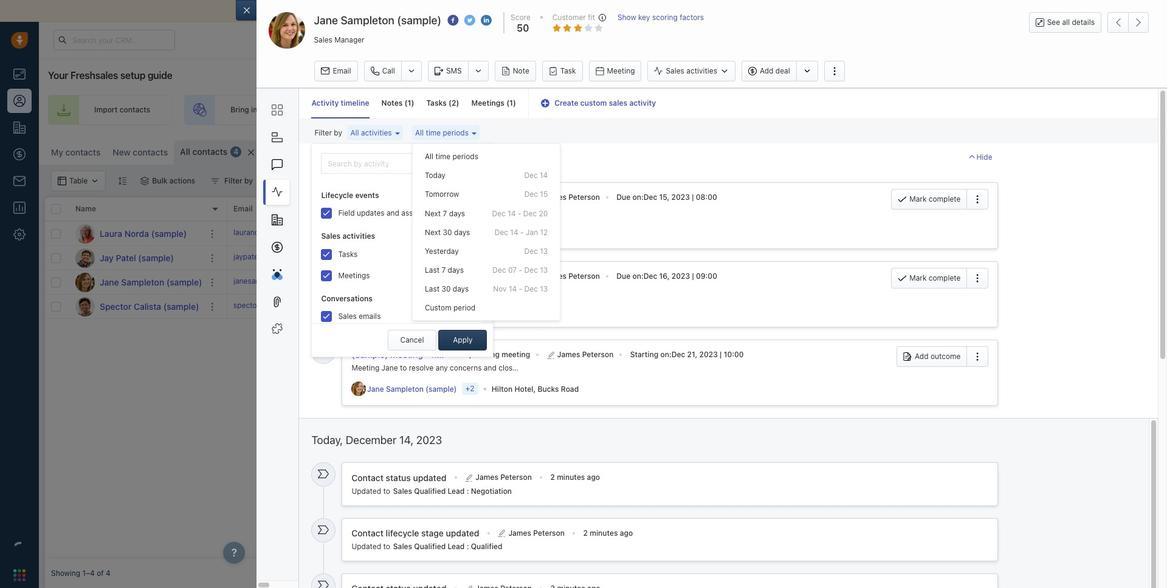 Task type: vqa. For each thing, say whether or not it's contained in the screenshot.


Task type: describe. For each thing, give the bounding box(es) containing it.
filter by button
[[203, 171, 261, 191]]

add inside button
[[760, 67, 774, 76]]

dec 14
[[524, 171, 548, 180]]

days for next 7 days
[[449, 209, 465, 218]]

it
[[535, 285, 540, 294]]

send the proposal document and follow up with this contact after it.
[[352, 206, 585, 215]]

all time periods button
[[412, 125, 480, 141]]

mark for (sample) send the proposal document
[[910, 195, 927, 204]]

dec left 15,
[[644, 193, 657, 202]]

to up the due on : dec 16, 2023 | 09:00 in the top of the page
[[624, 253, 631, 263]]

days for last 30 days
[[453, 285, 469, 294]]

container_wx8msf4aqz5i3rn1 image for filter by
[[211, 177, 220, 185]]

add for lauranordasample@gmail.com
[[422, 229, 436, 238]]

dec right follow
[[492, 209, 506, 218]]

sales down show key scoring factors link
[[666, 67, 684, 76]]

the down meeting
[[519, 364, 530, 373]]

import contacts
[[94, 105, 150, 115]]

tasks for tasks
[[338, 250, 358, 259]]

click for 50
[[605, 278, 622, 287]]

task inside 'dialog'
[[502, 271, 517, 281]]

close image
[[1149, 8, 1155, 14]]

periods inside "dropdown button"
[[443, 128, 469, 137]]

activity
[[311, 98, 339, 108]]

qualified for updated
[[414, 487, 446, 496]]

meetings image
[[318, 346, 329, 357]]

activities down updates
[[343, 232, 375, 241]]

sms button
[[428, 61, 468, 81]]

next for next 7 days
[[425, 209, 441, 218]]

0 horizontal spatial of
[[97, 569, 104, 578]]

(sample) send the pricing quote
[[352, 271, 482, 281]]

score 50
[[511, 13, 531, 34]]

all activities link
[[347, 125, 403, 141]]

s image
[[75, 297, 95, 316]]

create
[[555, 98, 578, 108]]

dec left 16, in the right top of the page
[[644, 271, 657, 281]]

14 for dec 14 - jan 12
[[510, 228, 518, 237]]

sales down "work"
[[321, 232, 341, 241]]

activities up 'overdue and upcoming activities'
[[361, 128, 392, 137]]

press space to select this row. row containing 37
[[227, 222, 1161, 246]]

showing
[[51, 569, 80, 578]]

0 vertical spatial of
[[557, 5, 565, 16]]

bring in website leads link
[[184, 95, 329, 125]]

james up jane.
[[544, 271, 567, 281]]

to right 'mailbox'
[[364, 5, 372, 16]]

2 vertical spatial |
[[720, 350, 722, 359]]

to inside the 2 minutes ago updated to sales qualified lead : qualified
[[383, 542, 390, 551]]

1 horizontal spatial sales activities
[[666, 67, 717, 76]]

add for 50
[[633, 278, 646, 287]]

connect
[[274, 5, 308, 16]]

guide
[[148, 70, 172, 81]]

meeting for meeting jane to resolve any concerns and close the deal.
[[352, 364, 379, 373]]

2023 right 14,
[[416, 434, 442, 447]]

dec down up
[[495, 228, 508, 237]]

the down select
[[413, 192, 426, 203]]

due for document
[[617, 193, 631, 202]]

concerns
[[450, 364, 482, 373]]

30 for next
[[443, 228, 452, 237]]

account
[[872, 205, 901, 214]]

in
[[251, 105, 257, 115]]

dec left 07
[[493, 266, 506, 275]]

tasks ( 2 )
[[426, 98, 459, 108]]

press space to select this row. row containing spectorcalista@gmail.com
[[227, 295, 1161, 319]]

select
[[416, 181, 437, 190]]

updated for contact lifecycle stage updated
[[352, 542, 381, 551]]

days for last 7 days
[[448, 266, 464, 275]]

conversations
[[321, 294, 373, 303]]

add inside button
[[915, 352, 929, 361]]

activities down "factors"
[[686, 67, 717, 76]]

bulk actions
[[152, 176, 195, 185]]

2-
[[509, 5, 518, 16]]

1 horizontal spatial document
[[466, 192, 506, 203]]

0 vertical spatial activity
[[629, 98, 656, 108]]

jaypatelsample@gmail.com + click to add
[[233, 252, 372, 261]]

container_wx8msf4aqz5i3rn1 image inside bulk actions button
[[141, 177, 149, 185]]

) for notes ( 1 )
[[411, 98, 414, 108]]

click down 4167348672 link
[[331, 252, 348, 261]]

overdue
[[311, 151, 345, 162]]

minutes for contact status updated
[[557, 473, 585, 482]]

all for select all
[[440, 181, 447, 190]]

linkedin circled image
[[481, 14, 492, 27]]

e corp (sample)
[[872, 253, 927, 263]]

0 vertical spatial container_wx8msf4aqz5i3rn1 image
[[692, 254, 701, 262]]

e corp (sample) link
[[872, 253, 927, 263]]

import all your sales data link
[[652, 5, 756, 16]]

for
[[429, 285, 439, 294]]

2023 for 21,
[[699, 350, 718, 359]]

way
[[518, 5, 534, 16]]

invite your team
[[388, 105, 444, 115]]

15
[[540, 190, 548, 199]]

steve
[[408, 285, 427, 294]]

⌘ o
[[331, 148, 345, 157]]

updated for contact status updated
[[352, 487, 381, 496]]

data
[[736, 5, 753, 16]]

last 30 days
[[425, 285, 469, 294]]

: for dec 15, 2023 | 08:00
[[641, 193, 644, 202]]

import inside 'link'
[[94, 105, 118, 115]]

call link
[[364, 61, 401, 81]]

0 horizontal spatial 4
[[106, 569, 110, 578]]

due on : dec 15, 2023 | 08:00
[[617, 193, 717, 202]]

qualified down negotiation
[[471, 542, 503, 551]]

tasks image
[[318, 267, 329, 278]]

show
[[618, 13, 636, 22]]

+ click to add for 50
[[598, 278, 646, 287]]

contact
[[532, 206, 558, 215]]

: for dec 21, 2023 | 10:00
[[669, 350, 672, 359]]

jane sampleton (sample) link down steve
[[367, 305, 459, 316]]

sales emails
[[338, 312, 381, 321]]

james right 16, in the right top of the page
[[704, 278, 726, 287]]

ago for contact status updated
[[587, 473, 600, 482]]

add for spectorcalista@gmail.com
[[422, 302, 436, 311]]

new
[[113, 147, 131, 157]]

0 vertical spatial import
[[652, 5, 679, 16]]

7 for next
[[443, 209, 447, 218]]

period
[[453, 304, 475, 313]]

2 vertical spatial on
[[660, 350, 669, 359]]

(sample) right widgetz.io
[[911, 278, 941, 287]]

lifecycle
[[321, 191, 353, 200]]

dec left the 21,
[[672, 350, 685, 359]]

1 vertical spatial all time periods
[[425, 152, 478, 161]]

and right o
[[347, 151, 362, 162]]

last for last 7 days
[[425, 266, 440, 275]]

14 for dec 14 - dec 20
[[508, 209, 516, 218]]

press space to select this row. row containing jay patel (sample)
[[45, 246, 227, 271]]

(sample) for jane sampleton (sample) link underneath associations
[[426, 227, 457, 236]]

the up steve
[[413, 271, 426, 281]]

unqualified
[[794, 253, 833, 263]]

to left 16, in the right top of the page
[[624, 278, 631, 287]]

score for score
[[507, 205, 528, 214]]

time inside "dropdown button"
[[426, 128, 441, 137]]

2 stage change image from the top
[[318, 580, 329, 588]]

widgetz.io (sample) link
[[872, 278, 941, 287]]

10:00
[[724, 350, 744, 359]]

0 vertical spatial with
[[501, 206, 515, 215]]

apply button
[[439, 330, 487, 351]]

customer
[[552, 13, 586, 22]]

3 + add task from the top
[[416, 302, 453, 311]]

ago for contact lifecycle stage updated
[[620, 529, 633, 538]]

1 vertical spatial updated
[[446, 528, 479, 538]]

click for 18
[[605, 253, 622, 263]]

mark for (sample) send the pricing quote
[[910, 273, 927, 282]]

on for (sample) send the proposal document
[[632, 193, 641, 202]]

enable
[[480, 5, 507, 16]]

to right it
[[542, 285, 549, 294]]

next for next activity
[[416, 205, 432, 214]]

(sample) send the proposal document link
[[352, 192, 506, 203]]

task
[[560, 66, 576, 75]]

lifecycle events
[[321, 191, 379, 200]]

last 7 days
[[425, 266, 464, 275]]

and left follow
[[453, 206, 466, 215]]

laura norda (sample) link
[[100, 228, 187, 240]]

0 horizontal spatial container_wx8msf4aqz5i3rn1 image
[[416, 278, 424, 287]]

route
[[525, 105, 545, 115]]

work phone
[[325, 205, 367, 214]]

last for last 30 days
[[425, 285, 440, 294]]

filter inside button
[[224, 176, 242, 185]]

13 for nov 14 - dec 13
[[540, 285, 548, 294]]

nov
[[493, 285, 507, 294]]

dec up the dec 15
[[524, 171, 538, 180]]

tasks image
[[318, 189, 329, 199]]

1 vertical spatial time
[[436, 152, 451, 161]]

timeline
[[341, 98, 369, 108]]

1 vertical spatial sms
[[338, 354, 354, 363]]

1 vertical spatial 50
[[507, 277, 519, 288]]

to inside the route leads to your team link
[[568, 105, 575, 115]]

: inside the 2 minutes ago updated to sales qualified lead : qualified
[[467, 542, 469, 551]]

press space to select this row. row containing 50
[[227, 271, 1161, 295]]

dialog containing jane sampleton (sample)
[[236, 0, 1167, 588]]

jane for jane sampleton (sample) link below steve
[[367, 306, 384, 315]]

add outcome button
[[897, 346, 967, 367]]

jane for jane sampleton (sample) link underneath associations
[[367, 227, 384, 236]]

0 vertical spatial by
[[334, 128, 342, 137]]

(sample) for e corp (sample) link
[[897, 253, 927, 263]]

( for meetings
[[506, 98, 509, 108]]

- for dec 14 - jan 12
[[520, 228, 524, 237]]

0 horizontal spatial proposal
[[384, 206, 414, 215]]

complete for (sample) send the proposal document
[[929, 195, 961, 204]]

spectorcalista@gmail.com 3684945781
[[233, 301, 369, 310]]

: for dec 16, 2023 | 09:00
[[641, 271, 644, 281]]

dec right 07
[[524, 266, 538, 275]]

jane sampleton (sample) up the manager
[[314, 14, 441, 27]]

meeting
[[502, 350, 530, 359]]

to left resolve
[[400, 364, 407, 373]]

emails
[[359, 312, 381, 321]]

0 vertical spatial updated
[[413, 473, 446, 483]]

next 7 days
[[425, 209, 465, 218]]

1 13 from the top
[[540, 247, 548, 256]]

1 leads from the left
[[289, 105, 308, 115]]

(sample) left the facebook circled image
[[397, 14, 441, 27]]

contacts for new
[[133, 147, 168, 157]]

2 leads from the left
[[547, 105, 566, 115]]

21,
[[687, 350, 697, 359]]

: inside the 2 minutes ago updated to sales qualified lead : negotiation
[[467, 487, 469, 496]]

1 vertical spatial with
[[392, 285, 406, 294]]

2023 for 16,
[[672, 271, 690, 281]]

( for tasks
[[449, 98, 452, 108]]

dec left 20
[[523, 209, 537, 218]]

sales down "3684945781"
[[338, 312, 357, 321]]

james up road
[[557, 350, 580, 359]]

field updates and associations
[[338, 209, 444, 218]]

(sample) for jane sampleton (sample) link over spector calista (sample)
[[166, 277, 202, 287]]

complete for (sample) send the pricing quote
[[929, 273, 961, 282]]

task for spectorcalista@gmail.com
[[438, 302, 453, 311]]

jane for jane sampleton (sample) link over spector calista (sample)
[[100, 277, 119, 287]]

20
[[539, 209, 548, 218]]

custom
[[425, 304, 451, 313]]

grid containing 37
[[45, 196, 1161, 559]]

due for quote
[[617, 271, 631, 281]]

j image
[[75, 273, 95, 292]]

activity timeline
[[311, 98, 369, 108]]

) for tasks ( 2 )
[[456, 98, 459, 108]]

and left send
[[502, 285, 514, 294]]

hilton
[[492, 385, 513, 394]]

0 vertical spatial quote
[[458, 271, 482, 281]]

custom period
[[425, 304, 475, 313]]

Search by activity text field
[[321, 153, 475, 174]]

hotel,
[[515, 385, 536, 394]]

task for lauranordasample@gmail.com
[[438, 229, 453, 238]]

jane sampleton (sample) link up spector calista (sample)
[[100, 276, 202, 288]]

1 team from the left
[[427, 105, 444, 115]]

select all
[[416, 181, 447, 190]]

add for jaypatelsample@gmail.com
[[422, 253, 436, 262]]

name row
[[45, 198, 227, 222]]

sales manager
[[314, 35, 365, 44]]

outcome
[[931, 352, 961, 361]]

james up negotiation
[[476, 473, 498, 482]]

scoring
[[652, 13, 678, 22]]

1–4
[[82, 569, 95, 578]]

meetings for meetings
[[338, 271, 370, 280]]

the down events
[[371, 206, 382, 215]]

show key scoring factors
[[618, 13, 704, 22]]

07
[[508, 266, 517, 275]]

invite
[[388, 105, 407, 115]]

press space to select this row. row containing 18
[[227, 246, 1161, 271]]

create custom sales activity
[[555, 98, 656, 108]]

+1 for document
[[466, 227, 473, 236]]

jane sampleton (sample) for jane sampleton (sample) link below steve
[[367, 306, 457, 315]]

dec 14 - dec 20
[[492, 209, 548, 218]]

add down 4167348672 link
[[359, 252, 372, 261]]

j image
[[75, 248, 95, 268]]

spector calista (sample)
[[100, 301, 199, 312]]

contacts for all
[[192, 147, 228, 157]]

note
[[513, 66, 529, 75]]

next 30 days
[[425, 228, 470, 237]]

sales left the manager
[[314, 35, 332, 44]]

all contacts 4
[[180, 147, 239, 157]]

james up 09:00
[[704, 253, 726, 263]]

and down upcoming meeting
[[484, 364, 497, 373]]

task for jaypatelsample@gmail.com
[[438, 253, 453, 262]]

(sample) for (sample) send the pricing quote
[[352, 271, 388, 281]]

13 for dec 07 - dec 13
[[540, 266, 548, 275]]

facebook circled image
[[448, 14, 459, 27]]

the right for
[[441, 285, 452, 294]]

cancel
[[400, 336, 424, 345]]

37
[[507, 228, 519, 239]]

jane sampleton (sample) link down associations
[[367, 227, 459, 237]]



Task type: locate. For each thing, give the bounding box(es) containing it.
twitter circled image
[[464, 14, 475, 27]]

customize
[[920, 146, 957, 155]]

| for quote
[[692, 271, 694, 281]]

2 mark from the top
[[910, 273, 927, 282]]

contact for contact status updated
[[352, 473, 384, 483]]

container_wx8msf4aqz5i3rn1 image
[[141, 177, 149, 185], [211, 177, 220, 185], [692, 278, 701, 287]]

: left 15,
[[641, 193, 644, 202]]

Search your CRM... text field
[[53, 30, 175, 50]]

contact for contact lifecycle stage updated
[[352, 528, 384, 538]]

1 horizontal spatial with
[[501, 206, 515, 215]]

( up all time periods "dropdown button"
[[449, 98, 452, 108]]

l image
[[75, 224, 95, 243]]

periods down tasks ( 2 )
[[443, 128, 469, 137]]

1 vertical spatial 2
[[550, 473, 555, 482]]

14 up the 15
[[540, 171, 548, 180]]

and
[[463, 5, 478, 16], [347, 151, 362, 162], [453, 206, 466, 215], [387, 209, 399, 218], [502, 285, 514, 294], [484, 364, 497, 373]]

my contacts
[[51, 147, 101, 157]]

upcoming for quote
[[464, 271, 500, 281]]

1 vertical spatial 12
[[540, 228, 548, 237]]

0 vertical spatial stage change image
[[318, 524, 329, 535]]

click left 16, in the right top of the page
[[605, 278, 622, 287]]

2 horizontal spatial all
[[1062, 18, 1070, 27]]

0 horizontal spatial team
[[427, 105, 444, 115]]

0 vertical spatial on
[[632, 193, 641, 202]]

tasks up all time periods "dropdown button"
[[426, 98, 447, 108]]

freshworks switcher image
[[13, 569, 26, 582]]

1 (sample) from the top
[[352, 192, 388, 203]]

contact left status
[[352, 473, 384, 483]]

mark complete button for (sample) send the proposal document
[[891, 189, 967, 210]]

1 vertical spatial stage change image
[[318, 580, 329, 588]]

50 inside score 50
[[517, 23, 529, 34]]

1 vertical spatial last
[[425, 285, 440, 294]]

mark complete button for (sample) send the pricing quote
[[891, 268, 967, 288]]

1 ( from the left
[[405, 98, 408, 108]]

see all details button
[[1029, 12, 1102, 33]]

+ click to add
[[598, 253, 646, 263], [598, 278, 646, 287]]

on
[[632, 193, 641, 202], [632, 271, 641, 281], [660, 350, 669, 359]]

on right the starting
[[660, 350, 669, 359]]

press space to select this row. row containing spector calista (sample)
[[45, 295, 227, 319]]

add down for
[[422, 302, 436, 311]]

stage
[[421, 528, 444, 538]]

with left steve
[[392, 285, 406, 294]]

all time periods inside "dropdown button"
[[415, 128, 469, 137]]

1 horizontal spatial meeting
[[607, 66, 635, 75]]

1 +1 from the top
[[466, 227, 473, 236]]

filter by inside button
[[224, 176, 253, 185]]

sampleton for jane sampleton (sample) link underneath associations
[[386, 227, 424, 236]]

0 vertical spatial filter by
[[315, 128, 342, 137]]

2 mark complete from the top
[[910, 273, 961, 282]]

row group containing laura norda (sample)
[[45, 222, 227, 319]]

2 lead from the top
[[448, 542, 465, 551]]

score for score 50
[[511, 13, 531, 22]]

days up coordinate with steve for the pricing quote and send it to jane.
[[448, 266, 464, 275]]

note button
[[495, 61, 536, 81]]

0 vertical spatial 50
[[517, 23, 529, 34]]

upcoming for and
[[464, 350, 500, 359]]

container_wx8msf4aqz5i3rn1 image for james peterson
[[692, 278, 701, 287]]

+ click to add left 16, in the right top of the page
[[598, 278, 646, 287]]

grid
[[45, 196, 1161, 559]]

jane up today, december 14, 2023
[[367, 385, 384, 394]]

1 vertical spatial activity
[[434, 205, 461, 214]]

) right invite
[[411, 98, 414, 108]]

last up custom
[[425, 285, 440, 294]]

0 vertical spatial all
[[681, 5, 690, 16]]

(sample) up coordinate
[[352, 271, 388, 281]]

contacts for my
[[65, 147, 101, 157]]

1 vertical spatial ago
[[620, 529, 633, 538]]

0 vertical spatial filter
[[315, 128, 332, 137]]

30 for last
[[442, 285, 451, 294]]

jane inside "press space to select this row." row
[[100, 277, 119, 287]]

1 lead from the top
[[448, 487, 465, 496]]

2 due from the top
[[617, 271, 631, 281]]

deal.
[[532, 364, 549, 373]]

qualified inside the 2 minutes ago updated to sales qualified lead : negotiation
[[414, 487, 446, 496]]

0 horizontal spatial sales activities
[[321, 232, 375, 241]]

1 vertical spatial 30
[[442, 285, 451, 294]]

1 stage change image from the top
[[318, 524, 329, 535]]

field
[[338, 209, 355, 218]]

| left 09:00
[[692, 271, 694, 281]]

lead inside the 2 minutes ago updated to sales qualified lead : negotiation
[[448, 487, 465, 496]]

+ add task for 18
[[416, 253, 453, 262]]

4167348672 link
[[325, 227, 368, 240]]

1 vertical spatial sales activities
[[321, 232, 375, 241]]

2 complete from the top
[[929, 273, 961, 282]]

2 horizontal spatial 2
[[583, 529, 588, 538]]

add deal button
[[742, 61, 796, 81]]

press space to select this row. row containing laura norda (sample)
[[45, 222, 227, 246]]

1 vertical spatial mark
[[910, 273, 927, 282]]

1 vertical spatial email
[[233, 205, 253, 214]]

bulk
[[152, 176, 167, 185]]

filter by up ⌘
[[315, 128, 342, 137]]

1 vertical spatial import
[[94, 105, 118, 115]]

nov 14 - dec 13
[[493, 285, 548, 294]]

click up the due on : dec 16, 2023 | 09:00 in the top of the page
[[605, 253, 622, 263]]

to down 4167348672 link
[[350, 252, 357, 261]]

to inside the 2 minutes ago updated to sales qualified lead : negotiation
[[383, 487, 390, 496]]

filter
[[315, 128, 332, 137], [224, 176, 242, 185]]

mark complete for (sample) send the proposal document
[[910, 195, 961, 204]]

contacts for import
[[120, 105, 150, 115]]

sampleton inside grid
[[121, 277, 164, 287]]

sampleton for jane sampleton (sample) link over spector calista (sample)
[[121, 277, 164, 287]]

leads right website
[[289, 105, 308, 115]]

jane sampleton (sample) inside "press space to select this row." row
[[100, 277, 202, 287]]

meetings ( 1 )
[[471, 98, 516, 108]]

contacts down setup
[[120, 105, 150, 115]]

(sample) for jane sampleton (sample) link underneath resolve
[[426, 385, 457, 394]]

of
[[557, 5, 565, 16], [97, 569, 104, 578]]

1 for meetings ( 1 )
[[509, 98, 513, 108]]

stage change image
[[318, 469, 329, 480]]

updated right status
[[413, 473, 446, 483]]

1 vertical spatial 13
[[540, 266, 548, 275]]

mark down e corp (sample) link
[[910, 273, 927, 282]]

dec down dec 07 - dec 13
[[524, 285, 538, 294]]

jane sampleton (sample) link down resolve
[[367, 384, 459, 395]]

1 + click to add from the top
[[598, 253, 646, 263]]

2 inside the 2 minutes ago updated to sales qualified lead : negotiation
[[550, 473, 555, 482]]

(sample) right norda
[[151, 228, 187, 239]]

proposal down (sample) send the proposal document link
[[384, 206, 414, 215]]

1 row group from the left
[[45, 222, 227, 319]]

all inside 'button'
[[1062, 18, 1070, 27]]

(sample) down any
[[426, 385, 457, 394]]

apply
[[453, 336, 473, 345]]

0 vertical spatial contact
[[352, 473, 384, 483]]

14 for nov 14 - dec 13
[[509, 285, 517, 294]]

1 vertical spatial container_wx8msf4aqz5i3rn1 image
[[416, 278, 424, 287]]

1 horizontal spatial email
[[333, 66, 351, 75]]

task up nov
[[502, 271, 517, 281]]

all time periods down tasks ( 2 )
[[415, 128, 469, 137]]

1 vertical spatial document
[[416, 206, 451, 215]]

press space to select this row. row containing jane sampleton (sample)
[[45, 271, 227, 295]]

ago inside the 2 minutes ago updated to sales qualified lead : negotiation
[[587, 473, 600, 482]]

updated inside the 2 minutes ago updated to sales qualified lead : qualified
[[352, 542, 381, 551]]

days down send the proposal document and follow up with this contact after it.
[[454, 228, 470, 237]]

mark complete button down e corp (sample) link
[[891, 268, 967, 288]]

to left custom
[[568, 105, 575, 115]]

3684932360 link
[[325, 276, 371, 289]]

1 horizontal spatial )
[[456, 98, 459, 108]]

15,
[[659, 193, 670, 202]]

0 vertical spatial all time periods
[[415, 128, 469, 137]]

spectorcalista@gmail.com
[[233, 301, 324, 310]]

on for (sample) send the pricing quote
[[632, 271, 641, 281]]

fit
[[588, 13, 595, 22]]

0 horizontal spatial filter by
[[224, 176, 253, 185]]

2 last from the top
[[425, 285, 440, 294]]

filter by inside 'dialog'
[[315, 128, 342, 137]]

2 for contact lifecycle stage updated
[[583, 529, 588, 538]]

score inside grid
[[507, 205, 528, 214]]

1 vertical spatial updated
[[352, 542, 381, 551]]

0 horizontal spatial tasks
[[338, 250, 358, 259]]

cell
[[957, 222, 1161, 246], [957, 246, 1161, 270], [774, 271, 866, 294], [957, 271, 1161, 294], [592, 295, 683, 319], [683, 295, 774, 319], [774, 295, 866, 319], [866, 295, 957, 319], [957, 295, 1161, 319]]

1 horizontal spatial leads
[[547, 105, 566, 115]]

today,
[[311, 434, 343, 447]]

laura
[[100, 228, 122, 239]]

container_wx8msf4aqz5i3rn1 image down all contacts 4
[[211, 177, 220, 185]]

3684932360
[[325, 277, 371, 286]]

2 vertical spatial + add task
[[416, 302, 453, 311]]

upcoming up nov
[[464, 271, 500, 281]]

1 vertical spatial by
[[244, 176, 253, 185]]

next
[[416, 205, 432, 214], [425, 209, 441, 218], [425, 228, 441, 237]]

⌘
[[331, 148, 337, 157]]

2 mark complete button from the top
[[891, 268, 967, 288]]

minutes inside the 2 minutes ago updated to sales qualified lead : negotiation
[[557, 473, 585, 482]]

(sample) send the pricing quote link
[[352, 271, 482, 281]]

1 1 from the left
[[408, 98, 411, 108]]

0 horizontal spatial minutes
[[557, 473, 585, 482]]

1 horizontal spatial 1
[[509, 98, 513, 108]]

due left 16, in the right top of the page
[[617, 271, 631, 281]]

1 horizontal spatial import
[[652, 5, 679, 16]]

1 last from the top
[[425, 266, 440, 275]]

1 mark complete button from the top
[[891, 189, 967, 210]]

jane left resolve
[[382, 364, 398, 373]]

spectorcalista@gmail.com link
[[233, 300, 324, 313]]

upcoming up concerns
[[464, 350, 500, 359]]

james down negotiation
[[508, 529, 531, 538]]

1 vertical spatial on
[[632, 271, 641, 281]]

sales right custom
[[609, 98, 627, 108]]

1 vertical spatial upcoming
[[464, 350, 500, 359]]

dec down jan
[[524, 247, 538, 256]]

quote
[[458, 271, 482, 281], [480, 285, 500, 294]]

| left 08:00 on the right top of the page
[[692, 193, 694, 202]]

0 horizontal spatial (
[[405, 98, 408, 108]]

all for see all details
[[1062, 18, 1070, 27]]

2 + add task from the top
[[416, 253, 453, 262]]

meeting inside button
[[607, 66, 635, 75]]

container_wx8msf4aqz5i3rn1 image inside filter by button
[[211, 177, 220, 185]]

press space to select this row. row
[[45, 222, 227, 246], [227, 222, 1161, 246], [45, 246, 227, 271], [227, 246, 1161, 271], [45, 271, 227, 295], [227, 271, 1161, 295], [45, 295, 227, 319], [227, 295, 1161, 319]]

+ click to add up the due on : dec 16, 2023 | 09:00 in the top of the page
[[598, 253, 646, 263]]

all
[[350, 128, 359, 137], [415, 128, 424, 137], [180, 147, 190, 157], [425, 152, 434, 161]]

resolve
[[409, 364, 434, 373]]

1 vertical spatial sales
[[609, 98, 627, 108]]

08:00
[[696, 193, 717, 202]]

meeting for meeting
[[607, 66, 635, 75]]

- right 37
[[520, 228, 524, 237]]

meetings for meetings ( 1 )
[[471, 98, 505, 108]]

1 horizontal spatial filter by
[[315, 128, 342, 137]]

clear
[[457, 181, 475, 190]]

1 vertical spatial filter
[[224, 176, 242, 185]]

1 horizontal spatial (
[[449, 98, 452, 108]]

1 horizontal spatial all
[[681, 5, 690, 16]]

ago inside the 2 minutes ago updated to sales qualified lead : qualified
[[620, 529, 633, 538]]

sampleton for jane sampleton (sample) link below steve
[[386, 306, 424, 315]]

3 ) from the left
[[513, 98, 516, 108]]

updated inside the 2 minutes ago updated to sales qualified lead : negotiation
[[352, 487, 381, 496]]

jane for jane sampleton (sample) link underneath resolve
[[367, 385, 384, 394]]

meetings down note button
[[471, 98, 505, 108]]

12 more...
[[283, 148, 318, 157]]

1 horizontal spatial 2
[[550, 473, 555, 482]]

2 +1 from the top
[[466, 306, 473, 315]]

row group
[[45, 222, 227, 319], [227, 222, 1161, 319]]

new contacts
[[113, 147, 168, 157]]

+1
[[466, 227, 473, 236], [466, 306, 473, 315]]

: down "contact lifecycle stage updated" on the bottom of page
[[467, 542, 469, 551]]

- for nov 14 - dec 13
[[519, 285, 522, 294]]

0 vertical spatial 4
[[234, 147, 239, 156]]

upcoming task
[[464, 271, 517, 281]]

2 horizontal spatial )
[[513, 98, 516, 108]]

sms inside 'button'
[[446, 66, 462, 75]]

sampleton for jane sampleton (sample) link underneath resolve
[[386, 385, 424, 394]]

meeting down emails
[[352, 364, 379, 373]]

by inside button
[[244, 176, 253, 185]]

lauranordasample@gmail.com
[[233, 228, 337, 237]]

+ add task down for
[[416, 302, 453, 311]]

1 vertical spatial |
[[692, 271, 694, 281]]

1 vertical spatial 4
[[106, 569, 110, 578]]

add
[[760, 67, 774, 76], [422, 229, 436, 238], [422, 253, 436, 262], [422, 302, 436, 311], [915, 352, 929, 361]]

jane sampleton (sample) down steve
[[367, 306, 457, 315]]

(sample) down last 30 days
[[426, 306, 457, 315]]

2 13 from the top
[[540, 266, 548, 275]]

task button
[[542, 61, 583, 81]]

widgetz.io (sample)
[[872, 278, 941, 287]]

(sample)
[[352, 192, 388, 203], [352, 271, 388, 281]]

of right "sync"
[[557, 5, 565, 16]]

(sample) for jay patel (sample) 'link'
[[138, 253, 174, 263]]

email inside button
[[333, 66, 351, 75]]

score
[[511, 13, 531, 22], [507, 205, 528, 214]]

all inside "dropdown button"
[[415, 128, 424, 137]]

mark complete for (sample) send the pricing quote
[[910, 273, 961, 282]]

0 vertical spatial 30
[[443, 228, 452, 237]]

jane right j icon
[[100, 277, 119, 287]]

your
[[48, 70, 68, 81]]

james up contact
[[544, 193, 567, 202]]

(sample) for spector calista (sample) link
[[163, 301, 199, 312]]

document down (sample) send the proposal document link
[[416, 206, 451, 215]]

1 mark complete from the top
[[910, 195, 961, 204]]

lead inside the 2 minutes ago updated to sales qualified lead : qualified
[[448, 542, 465, 551]]

12 inside 12 more... button
[[283, 148, 291, 157]]

contact left lifecycle
[[352, 528, 384, 538]]

jane sampleton (sample) for jane sampleton (sample) link underneath associations
[[367, 227, 457, 236]]

last
[[425, 266, 440, 275], [425, 285, 440, 294]]

all activities
[[350, 128, 392, 137]]

minutes for contact lifecycle stage updated
[[590, 529, 618, 538]]

1 ) from the left
[[411, 98, 414, 108]]

30
[[443, 228, 452, 237], [442, 285, 451, 294]]

0 vertical spatial sales
[[713, 5, 733, 16]]

2 row group from the left
[[227, 222, 1161, 319]]

2 1 from the left
[[509, 98, 513, 108]]

(sample) up widgetz.io (sample)
[[897, 253, 927, 263]]

1 vertical spatial periods
[[453, 152, 478, 161]]

row group containing 37
[[227, 222, 1161, 319]]

2 vertical spatial 13
[[540, 285, 548, 294]]

lifecycle
[[386, 528, 419, 538]]

sales activities down "factors"
[[666, 67, 717, 76]]

minutes inside the 2 minutes ago updated to sales qualified lead : qualified
[[590, 529, 618, 538]]

+
[[416, 229, 420, 238], [325, 252, 329, 261], [416, 253, 420, 262], [598, 253, 603, 263], [598, 278, 603, 287], [416, 302, 420, 311]]

contacts inside 'link'
[[120, 105, 150, 115]]

1 horizontal spatial sales
[[713, 5, 733, 16]]

1 vertical spatial score
[[507, 205, 528, 214]]

1 vertical spatial send
[[352, 206, 369, 215]]

+1 down send the proposal document and follow up with this contact after it.
[[466, 227, 473, 236]]

2 upcoming from the top
[[464, 350, 500, 359]]

1 horizontal spatial activity
[[629, 98, 656, 108]]

0 vertical spatial lead
[[448, 487, 465, 496]]

stage change image
[[318, 524, 329, 535], [318, 580, 329, 588]]

import right key
[[652, 5, 679, 16]]

tomorrow
[[425, 190, 459, 199]]

filter by down all contacts 4
[[224, 176, 253, 185]]

improve
[[374, 5, 407, 16]]

road
[[561, 385, 579, 394]]

sales inside the 2 minutes ago updated to sales qualified lead : negotiation
[[393, 487, 412, 496]]

30 right for
[[442, 285, 451, 294]]

sales activities down "field"
[[321, 232, 375, 241]]

task down last 30 days
[[438, 302, 453, 311]]

(sample) for jane sampleton (sample) link below steve
[[426, 306, 457, 315]]

container_wx8msf4aqz5i3rn1 image
[[692, 254, 701, 262], [416, 278, 424, 287]]

last up for
[[425, 266, 440, 275]]

ago
[[587, 473, 600, 482], [620, 529, 633, 538]]

| for document
[[692, 193, 694, 202]]

0 vertical spatial pricing
[[428, 271, 456, 281]]

(
[[405, 98, 408, 108], [449, 98, 452, 108], [506, 98, 509, 108]]

container_wx8msf4aqz5i3rn1 image up 09:00
[[692, 254, 701, 262]]

days for next 30 days
[[454, 228, 470, 237]]

2 vertical spatial 2
[[583, 529, 588, 538]]

1 vertical spatial meeting
[[352, 364, 379, 373]]

on left 15,
[[632, 193, 641, 202]]

coordinate with steve for the pricing quote and send it to jane.
[[352, 285, 569, 294]]

2 inside the 2 minutes ago updated to sales qualified lead : qualified
[[583, 529, 588, 538]]

0 vertical spatial 13
[[540, 247, 548, 256]]

2 updated from the top
[[352, 542, 381, 551]]

(sample) for laura norda (sample) link
[[151, 228, 187, 239]]

janesampleton@gmail.com
[[233, 277, 325, 286]]

0 vertical spatial minutes
[[557, 473, 585, 482]]

after
[[560, 206, 576, 215]]

website
[[259, 105, 287, 115]]

jane.
[[551, 285, 569, 294]]

email button
[[315, 61, 358, 81]]

tasks for tasks ( 2 )
[[426, 98, 447, 108]]

(sample) inside 'link'
[[138, 253, 174, 263]]

+1 for quote
[[466, 306, 473, 315]]

0 vertical spatial mark
[[910, 195, 927, 204]]

14 for dec 14
[[540, 171, 548, 180]]

jaypatelsample@gmail.com
[[233, 252, 327, 261]]

more...
[[293, 148, 318, 157]]

activity down meeting button
[[629, 98, 656, 108]]

jane sampleton (sample) for jane sampleton (sample) link over spector calista (sample)
[[100, 277, 202, 287]]

1 vertical spatial pricing
[[454, 285, 478, 294]]

next inside grid
[[416, 205, 432, 214]]

0 vertical spatial updated
[[352, 487, 381, 496]]

2023 right 15,
[[671, 193, 690, 202]]

1 vertical spatial quote
[[480, 285, 500, 294]]

0 vertical spatial mark complete
[[910, 195, 961, 204]]

mark down customize
[[910, 195, 927, 204]]

sampleton
[[341, 14, 394, 27], [386, 227, 424, 236], [121, 277, 164, 287], [386, 306, 424, 315], [386, 385, 424, 394]]

sms
[[446, 66, 462, 75], [338, 354, 354, 363]]

meetings
[[471, 98, 505, 108], [338, 271, 370, 280]]

complete down 'customize table' button
[[929, 195, 961, 204]]

team up all time periods "dropdown button"
[[427, 105, 444, 115]]

actions
[[169, 176, 195, 185]]

laura norda (sample)
[[100, 228, 187, 239]]

0 vertical spatial periods
[[443, 128, 469, 137]]

0 vertical spatial ago
[[587, 473, 600, 482]]

notes
[[382, 98, 403, 108]]

all time periods down all time periods "dropdown button"
[[425, 152, 478, 161]]

- for dec 14 - dec 20
[[518, 209, 521, 218]]

3 ( from the left
[[506, 98, 509, 108]]

2 (sample) from the top
[[352, 271, 388, 281]]

2 ) from the left
[[456, 98, 459, 108]]

time
[[426, 128, 441, 137], [436, 152, 451, 161]]

new contacts button
[[107, 140, 174, 165], [113, 147, 168, 157]]

0 vertical spatial 2
[[452, 98, 456, 108]]

activities up today
[[405, 151, 440, 162]]

1 for notes ( 1 )
[[408, 98, 411, 108]]

dialog
[[236, 0, 1167, 588]]

0 horizontal spatial sms
[[338, 354, 354, 363]]

and right updates
[[387, 209, 399, 218]]

pricing up last 30 days
[[428, 271, 456, 281]]

1 contact from the top
[[352, 473, 384, 483]]

2 ( from the left
[[449, 98, 452, 108]]

+ add task for 37
[[416, 229, 453, 238]]

proposal
[[428, 192, 464, 203], [384, 206, 414, 215]]

jane up sales manager
[[314, 14, 338, 27]]

email inside grid
[[233, 205, 253, 214]]

sms up tasks ( 2 )
[[446, 66, 462, 75]]

0 vertical spatial 7
[[443, 209, 447, 218]]

by
[[334, 128, 342, 137], [244, 176, 253, 185]]

2 contact from the top
[[352, 528, 384, 538]]

with right up
[[501, 206, 515, 215]]

dec left the 15
[[524, 190, 538, 199]]

16,
[[659, 271, 670, 281]]

1 upcoming from the top
[[464, 271, 500, 281]]

+ click to add for 18
[[598, 253, 646, 263]]

time down invite your team
[[426, 128, 441, 137]]

) left route on the top left
[[513, 98, 516, 108]]

jay
[[100, 253, 114, 263]]

7 down yesterday at the top left of page
[[442, 266, 446, 275]]

2 + click to add from the top
[[598, 278, 646, 287]]

and left linkedin circled "icon" at top
[[463, 5, 478, 16]]

sales inside the 2 minutes ago updated to sales qualified lead : qualified
[[393, 542, 412, 551]]

( for notes
[[405, 98, 408, 108]]

jane
[[314, 14, 338, 27], [367, 227, 384, 236], [100, 277, 119, 287], [367, 306, 384, 315], [382, 364, 398, 373], [367, 385, 384, 394]]

1 complete from the top
[[929, 195, 961, 204]]

corp
[[878, 253, 895, 263]]

starting on : dec 21, 2023 | 10:00
[[630, 350, 744, 359]]

2 horizontal spatial container_wx8msf4aqz5i3rn1 image
[[692, 278, 701, 287]]

lead down "contact lifecycle stage updated" on the bottom of page
[[448, 542, 465, 551]]

qualified
[[414, 487, 446, 496], [414, 542, 446, 551], [471, 542, 503, 551]]

send down events
[[352, 206, 369, 215]]

1 horizontal spatial tasks
[[426, 98, 447, 108]]

due left 15,
[[617, 193, 631, 202]]

0 vertical spatial (sample)
[[352, 192, 388, 203]]

sampleton down steve
[[386, 306, 424, 315]]

score up 50 button
[[511, 13, 531, 22]]

1 + add task from the top
[[416, 229, 453, 238]]

add down associations
[[422, 229, 436, 238]]

send for (sample) send the proposal document
[[390, 192, 411, 203]]

your freshsales setup guide
[[48, 70, 172, 81]]

1 mark from the top
[[910, 195, 927, 204]]

0 vertical spatial meeting
[[607, 66, 635, 75]]

- for dec 07 - dec 13
[[519, 266, 522, 275]]

days up period
[[453, 285, 469, 294]]

jane sampleton (sample)
[[314, 14, 441, 27], [367, 227, 457, 236], [100, 277, 202, 287], [367, 306, 457, 315], [367, 385, 457, 394]]

4 inside all contacts 4
[[234, 147, 239, 156]]

e
[[872, 253, 876, 263]]

complete right widgetz.io
[[929, 273, 961, 282]]

send for (sample) send the pricing quote
[[390, 271, 411, 281]]

2 for contact status updated
[[550, 473, 555, 482]]

meeting
[[607, 66, 635, 75], [352, 364, 379, 373]]

december
[[346, 434, 397, 447]]

0 vertical spatial sales activities
[[666, 67, 717, 76]]

) for meetings ( 1 )
[[513, 98, 516, 108]]

1 due from the top
[[617, 193, 631, 202]]

1 horizontal spatial container_wx8msf4aqz5i3rn1 image
[[692, 254, 701, 262]]

14 right nov
[[509, 285, 517, 294]]

7 for last
[[442, 266, 446, 275]]

jay patel (sample)
[[100, 253, 174, 263]]

0 vertical spatial |
[[692, 193, 694, 202]]

sampleton up the manager
[[341, 14, 394, 27]]

custom
[[580, 98, 607, 108]]

add for 18
[[633, 253, 646, 263]]

1 updated from the top
[[352, 487, 381, 496]]

2023 for 15,
[[671, 193, 690, 202]]

2 team from the left
[[595, 105, 612, 115]]

3 13 from the top
[[540, 285, 548, 294]]

1 vertical spatial + add task
[[416, 253, 453, 262]]

1 vertical spatial tasks
[[338, 250, 358, 259]]

0 horizontal spatial with
[[392, 285, 406, 294]]

next for next 30 days
[[425, 228, 441, 237]]

0 vertical spatial +1
[[466, 227, 473, 236]]

meeting up create custom sales activity
[[607, 66, 635, 75]]

activity inside grid
[[434, 205, 461, 214]]

quote up coordinate with steve for the pricing quote and send it to jane.
[[458, 271, 482, 281]]

1 horizontal spatial proposal
[[428, 192, 464, 203]]

0 vertical spatial meetings
[[471, 98, 505, 108]]



